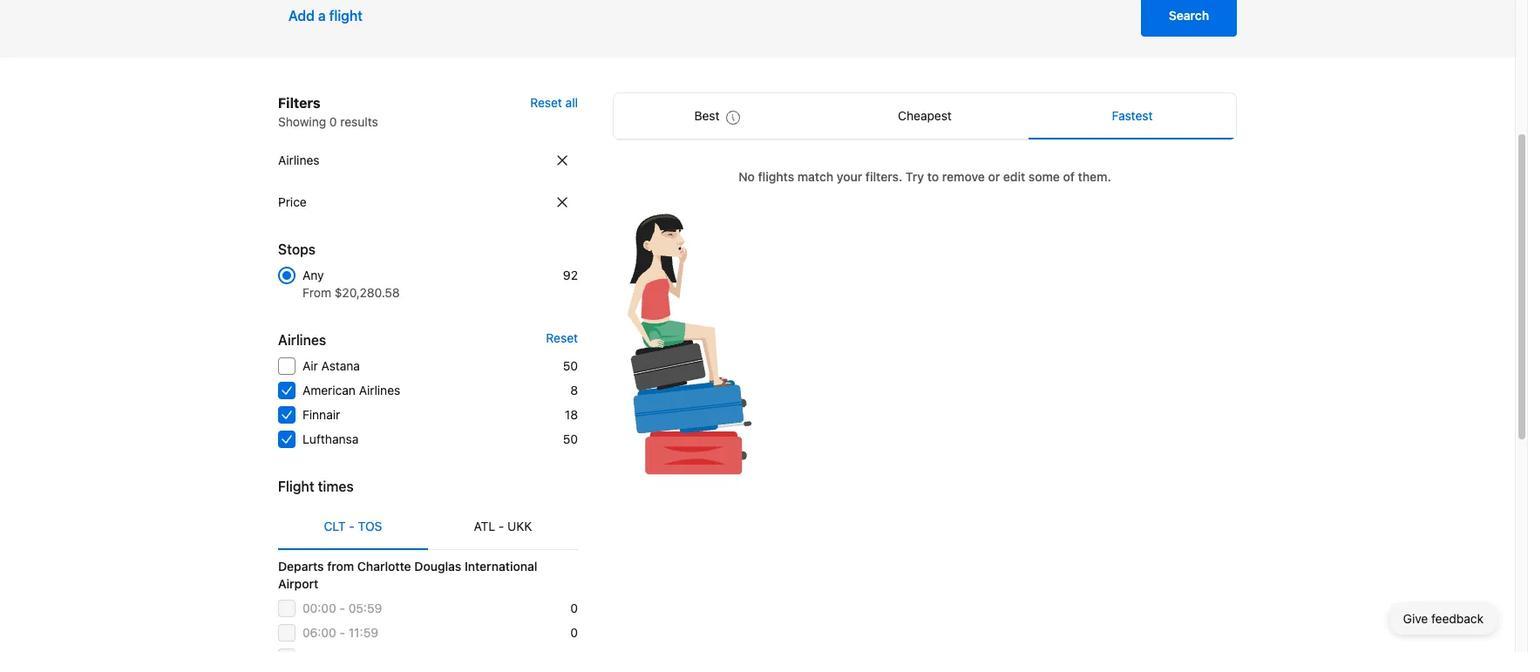 Task type: locate. For each thing, give the bounding box(es) containing it.
tab list containing best
[[614, 93, 1236, 140]]

0 vertical spatial tab list
[[614, 93, 1236, 140]]

tab list containing clt - tos
[[278, 504, 578, 551]]

no flights match your filters. try to remove or edit some of them.
[[739, 169, 1112, 184]]

-
[[349, 519, 355, 534], [499, 519, 504, 534], [340, 601, 345, 616], [340, 625, 345, 640]]

1 vertical spatial 50
[[563, 432, 578, 446]]

0 vertical spatial 0
[[330, 114, 337, 129]]

0 horizontal spatial tab list
[[278, 504, 578, 551]]

1 vertical spatial 0
[[571, 601, 578, 616]]

0 vertical spatial reset
[[530, 95, 562, 110]]

tab list for filters.
[[614, 93, 1236, 140]]

try
[[906, 169, 924, 184]]

2 50 from the top
[[563, 432, 578, 446]]

fastest button
[[1029, 93, 1236, 139]]

airlines down showing
[[278, 153, 320, 167]]

results
[[340, 114, 378, 129]]

stops
[[278, 242, 316, 257]]

2 vertical spatial 0
[[571, 625, 578, 640]]

reset up 8
[[546, 330, 578, 345]]

tab list up "no flights match your filters. try to remove or edit some of them."
[[614, 93, 1236, 140]]

best button
[[614, 93, 821, 139]]

- right atl
[[499, 519, 504, 534]]

- left 11:59
[[340, 625, 345, 640]]

your
[[837, 169, 863, 184]]

50 up 8
[[563, 358, 578, 373]]

1 vertical spatial reset
[[546, 330, 578, 345]]

give feedback
[[1404, 611, 1484, 626]]

any from $20,280.58
[[303, 268, 400, 300]]

- right 00:00
[[340, 601, 345, 616]]

1 horizontal spatial tab list
[[614, 93, 1236, 140]]

reset all button
[[530, 92, 578, 113]]

add
[[289, 8, 315, 24]]

0
[[330, 114, 337, 129], [571, 601, 578, 616], [571, 625, 578, 640]]

atl
[[474, 519, 495, 534]]

1 vertical spatial airlines
[[278, 332, 326, 348]]

50 down 18
[[563, 432, 578, 446]]

cheapest
[[898, 108, 952, 123]]

50
[[563, 358, 578, 373], [563, 432, 578, 446]]

feedback
[[1432, 611, 1484, 626]]

from
[[327, 559, 354, 574]]

0 vertical spatial airlines
[[278, 153, 320, 167]]

2 vertical spatial airlines
[[359, 383, 400, 398]]

atl - ukk
[[474, 519, 532, 534]]

airlines
[[278, 153, 320, 167], [278, 332, 326, 348], [359, 383, 400, 398]]

reset button
[[546, 330, 578, 347]]

showing
[[278, 114, 326, 129]]

airport
[[278, 576, 319, 591]]

tab list for international
[[278, 504, 578, 551]]

reset for reset
[[546, 330, 578, 345]]

reset
[[530, 95, 562, 110], [546, 330, 578, 345]]

airlines down astana at left bottom
[[359, 383, 400, 398]]

tab list up douglas
[[278, 504, 578, 551]]

or
[[988, 169, 1000, 184]]

remove
[[942, 169, 985, 184]]

tab list
[[614, 93, 1236, 140], [278, 504, 578, 551]]

best image
[[727, 111, 741, 125]]

- for atl
[[499, 519, 504, 534]]

charlotte
[[357, 559, 411, 574]]

0 for 11:59
[[571, 625, 578, 640]]

0 for 05:59
[[571, 601, 578, 616]]

lufthansa
[[303, 432, 359, 446]]

1 vertical spatial tab list
[[278, 504, 578, 551]]

1 50 from the top
[[563, 358, 578, 373]]

them.
[[1078, 169, 1112, 184]]

give
[[1404, 611, 1429, 626]]

any
[[303, 268, 324, 283]]

search
[[1169, 8, 1210, 23]]

92
[[563, 268, 578, 283]]

06:00 - 11:59
[[303, 625, 378, 640]]

airlines up the air
[[278, 332, 326, 348]]

reset inside button
[[530, 95, 562, 110]]

- right clt
[[349, 519, 355, 534]]

0 vertical spatial 50
[[563, 358, 578, 373]]

filters
[[278, 95, 321, 111]]

departs from charlotte douglas international airport
[[278, 559, 537, 591]]

international
[[465, 559, 537, 574]]

tos
[[358, 519, 382, 534]]

clt - tos
[[324, 519, 382, 534]]

all
[[566, 95, 578, 110]]

from
[[303, 285, 331, 300]]

8
[[570, 383, 578, 398]]

price
[[278, 194, 307, 209]]

reset left the all
[[530, 95, 562, 110]]

- for clt
[[349, 519, 355, 534]]



Task type: vqa. For each thing, say whether or not it's contained in the screenshot.
"Airlines"
yes



Task type: describe. For each thing, give the bounding box(es) containing it.
06:00
[[303, 625, 336, 640]]

showing 0 results
[[278, 114, 378, 129]]

cheapest button
[[821, 93, 1029, 139]]

some
[[1029, 169, 1060, 184]]

edit
[[1004, 169, 1026, 184]]

of
[[1063, 169, 1075, 184]]

add a flight
[[289, 8, 363, 24]]

flight times
[[278, 479, 354, 494]]

american airlines
[[303, 383, 400, 398]]

air
[[303, 358, 318, 373]]

astana
[[321, 358, 360, 373]]

american
[[303, 383, 356, 398]]

flight
[[329, 8, 363, 24]]

finnair
[[303, 407, 340, 422]]

search button
[[1141, 0, 1237, 37]]

$20,280.58
[[335, 285, 400, 300]]

clt - tos button
[[278, 504, 428, 549]]

00:00 - 05:59
[[303, 601, 382, 616]]

05:59
[[349, 601, 382, 616]]

flight
[[278, 479, 314, 494]]

departs
[[278, 559, 324, 574]]

- for 06:00
[[340, 625, 345, 640]]

a
[[318, 8, 326, 24]]

50 for lufthansa
[[563, 432, 578, 446]]

atl - ukk button
[[428, 504, 578, 549]]

match
[[798, 169, 834, 184]]

filters.
[[866, 169, 903, 184]]

times
[[318, 479, 354, 494]]

flights
[[758, 169, 795, 184]]

clt
[[324, 519, 346, 534]]

- for 00:00
[[340, 601, 345, 616]]

00:00
[[303, 601, 336, 616]]

50 for air astana
[[563, 358, 578, 373]]

11:59
[[349, 625, 378, 640]]

reset for reset all
[[530, 95, 562, 110]]

reset all
[[530, 95, 578, 110]]

ukk
[[508, 519, 532, 534]]

add a flight button
[[278, 0, 373, 37]]

douglas
[[414, 559, 462, 574]]

to
[[928, 169, 939, 184]]

best image
[[727, 111, 741, 125]]

no
[[739, 169, 755, 184]]

best
[[695, 108, 720, 123]]

air astana
[[303, 358, 360, 373]]

fastest
[[1112, 108, 1153, 123]]

18
[[565, 407, 578, 422]]

give feedback button
[[1390, 603, 1498, 635]]



